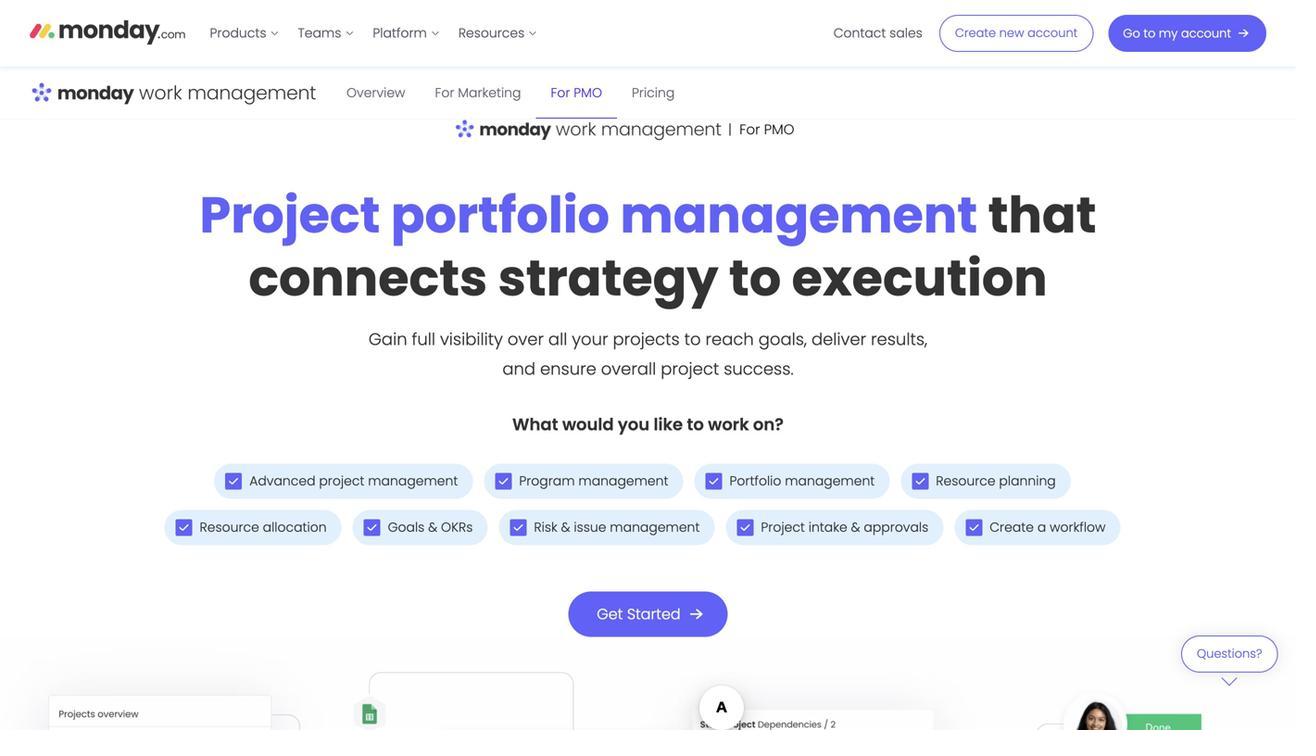 Task type: locate. For each thing, give the bounding box(es) containing it.
get started
[[597, 604, 681, 625]]

intake
[[809, 519, 848, 537]]

program management
[[519, 472, 669, 490]]

for marketing link
[[420, 68, 536, 119]]

to
[[1144, 25, 1156, 42], [729, 243, 782, 313], [685, 328, 701, 351], [687, 413, 704, 437]]

overview link
[[332, 68, 420, 119]]

2 for from the left
[[551, 84, 571, 102]]

management
[[621, 180, 978, 250], [368, 472, 458, 490], [579, 472, 669, 490], [785, 472, 875, 490], [610, 519, 700, 537]]

resource left the allocation
[[200, 519, 259, 537]]

0 vertical spatial resource
[[937, 472, 996, 490]]

resources
[[459, 24, 525, 42]]

gain
[[369, 328, 408, 351]]

teams
[[298, 24, 341, 42]]

advanced
[[250, 472, 316, 490]]

project portfolio management
[[200, 180, 989, 250]]

goals & okrs
[[388, 519, 473, 537]]

portfolio
[[730, 472, 782, 490]]

0 vertical spatial project
[[200, 180, 381, 250]]

create left new
[[956, 25, 997, 41]]

create inside button
[[990, 519, 1035, 537]]

1 horizontal spatial project
[[761, 519, 806, 537]]

& inside goals & okrs button
[[428, 519, 438, 537]]

project
[[661, 357, 720, 381], [319, 472, 365, 490]]

& right intake
[[852, 519, 861, 537]]

1 horizontal spatial project
[[661, 357, 720, 381]]

allocation
[[263, 519, 327, 537]]

deliver
[[812, 328, 867, 351]]

1 for from the left
[[435, 84, 455, 102]]

0 horizontal spatial account
[[1028, 25, 1078, 41]]

for for for marketing
[[435, 84, 455, 102]]

for
[[435, 84, 455, 102], [551, 84, 571, 102]]

gain full visibility over all your projects to reach goals, deliver results, and ensure overall project success.
[[369, 328, 928, 381]]

0 horizontal spatial &
[[428, 519, 438, 537]]

get started button
[[569, 592, 728, 637]]

resource
[[937, 472, 996, 490], [200, 519, 259, 537]]

3 & from the left
[[852, 519, 861, 537]]

resource planning button
[[901, 464, 1071, 499]]

create left a
[[990, 519, 1035, 537]]

1 vertical spatial create
[[990, 519, 1035, 537]]

to left reach
[[685, 328, 701, 351]]

account
[[1028, 25, 1078, 41], [1182, 25, 1232, 42]]

issue
[[574, 519, 607, 537]]

0 horizontal spatial resource
[[200, 519, 259, 537]]

for left marketing on the top of the page
[[435, 84, 455, 102]]

project right advanced
[[319, 472, 365, 490]]

get
[[597, 604, 623, 625]]

contact
[[834, 24, 887, 42]]

0 vertical spatial create
[[956, 25, 997, 41]]

list
[[201, 0, 547, 67]]

0 horizontal spatial project
[[200, 180, 381, 250]]

1 vertical spatial resource
[[200, 519, 259, 537]]

to inside button
[[1144, 25, 1156, 42]]

platform
[[373, 24, 427, 42]]

create
[[956, 25, 997, 41], [990, 519, 1035, 537]]

1 horizontal spatial &
[[561, 519, 571, 537]]

work
[[708, 413, 750, 437]]

for pmo link
[[536, 68, 617, 119]]

advanced project management
[[250, 472, 458, 490]]

reach
[[706, 328, 754, 351]]

resource allocation
[[200, 519, 327, 537]]

1 horizontal spatial resource
[[937, 472, 996, 490]]

pricing
[[632, 84, 675, 102]]

1 vertical spatial project
[[761, 519, 806, 537]]

questions?
[[1198, 646, 1263, 662]]

2 & from the left
[[561, 519, 571, 537]]

products
[[210, 24, 267, 42]]

create for create a workflow
[[990, 519, 1035, 537]]

project
[[200, 180, 381, 250], [761, 519, 806, 537]]

monday.com logo image
[[30, 12, 186, 51]]

2 horizontal spatial &
[[852, 519, 861, 537]]

over
[[508, 328, 544, 351]]

program management button
[[484, 464, 684, 499]]

project down reach
[[661, 357, 720, 381]]

create a workflow button
[[955, 510, 1121, 545]]

ensure
[[540, 357, 597, 381]]

1 vertical spatial project
[[319, 472, 365, 490]]

resources link
[[449, 18, 547, 48]]

0 vertical spatial project
[[661, 357, 720, 381]]

platform link
[[364, 18, 449, 48]]

risk & issue management button
[[499, 510, 715, 545]]

would
[[563, 413, 614, 437]]

to up reach
[[729, 243, 782, 313]]

& left okrs
[[428, 519, 438, 537]]

teams link
[[289, 18, 364, 48]]

& inside risk & issue management button
[[561, 519, 571, 537]]

your
[[572, 328, 609, 351]]

visibility
[[440, 328, 503, 351]]

& right risk at bottom left
[[561, 519, 571, 537]]

1 & from the left
[[428, 519, 438, 537]]

1 horizontal spatial account
[[1182, 25, 1232, 42]]

0 horizontal spatial for
[[435, 84, 455, 102]]

for left pmo
[[551, 84, 571, 102]]

create inside button
[[956, 25, 997, 41]]

& for goals
[[428, 519, 438, 537]]

monday.com work management image
[[30, 68, 317, 120]]

on?
[[754, 413, 784, 437]]

portfolio management
[[730, 472, 875, 490]]

account right my
[[1182, 25, 1232, 42]]

1 horizontal spatial for
[[551, 84, 571, 102]]

account right new
[[1028, 25, 1078, 41]]

0 horizontal spatial project
[[319, 472, 365, 490]]

&
[[428, 519, 438, 537], [561, 519, 571, 537], [852, 519, 861, 537]]

pricing link
[[617, 68, 690, 119]]

main element
[[201, 0, 1267, 67]]

project inside button
[[761, 519, 806, 537]]

create new account
[[956, 25, 1078, 41]]

a
[[1038, 519, 1047, 537]]

resource left planning
[[937, 472, 996, 490]]

to right the go
[[1144, 25, 1156, 42]]

new
[[1000, 25, 1025, 41]]



Task type: vqa. For each thing, say whether or not it's contained in the screenshot.
﻿﻿﻿﻿﻿Manage
no



Task type: describe. For each thing, give the bounding box(es) containing it.
goals,
[[759, 328, 808, 351]]

goals & okrs button
[[353, 510, 488, 545]]

risk & issue management
[[534, 519, 700, 537]]

contact sales button
[[825, 18, 932, 48]]

resource for resource planning
[[937, 472, 996, 490]]

success.
[[724, 357, 794, 381]]

resource for resource allocation
[[200, 519, 259, 537]]

strategy
[[498, 243, 719, 313]]

go to my account
[[1124, 25, 1232, 42]]

for pmo
[[551, 84, 603, 102]]

project for project intake & approvals
[[761, 519, 806, 537]]

projects
[[613, 328, 680, 351]]

project intake & approvals button
[[726, 510, 944, 545]]

all
[[549, 328, 568, 351]]

go
[[1124, 25, 1141, 42]]

to inside gain full visibility over all your projects to reach goals, deliver results, and ensure overall project success.
[[685, 328, 701, 351]]

execution
[[792, 243, 1048, 313]]

create new account button
[[940, 15, 1094, 52]]

program
[[519, 472, 575, 490]]

planning
[[1000, 472, 1057, 490]]

project inside gain full visibility over all your projects to reach goals, deliver results, and ensure overall project success.
[[661, 357, 720, 381]]

products link
[[201, 18, 289, 48]]

workflow
[[1050, 519, 1106, 537]]

contact sales
[[834, 24, 923, 42]]

to right like on the bottom right of page
[[687, 413, 704, 437]]

what would you like to work on?
[[513, 413, 784, 437]]

approvals
[[864, 519, 929, 537]]

portfolio
[[391, 180, 610, 250]]

list containing products
[[201, 0, 547, 67]]

for for for pmo
[[551, 84, 571, 102]]

risk
[[534, 519, 558, 537]]

goals
[[388, 519, 425, 537]]

you
[[618, 413, 650, 437]]

account inside "create new account" button
[[1028, 25, 1078, 41]]

overview
[[347, 84, 406, 102]]

resource allocation button
[[165, 510, 342, 545]]

project intake & approvals
[[761, 519, 929, 537]]

portfolio management button
[[695, 464, 890, 499]]

create for create new account
[[956, 25, 997, 41]]

okrs
[[441, 519, 473, 537]]

my
[[1160, 25, 1179, 42]]

what
[[513, 413, 559, 437]]

results,
[[871, 328, 928, 351]]

account inside go to my account button
[[1182, 25, 1232, 42]]

and
[[503, 357, 536, 381]]

connects
[[249, 243, 488, 313]]

resource planning
[[937, 472, 1057, 490]]

pmo
[[574, 84, 603, 102]]

to inside that connects strategy to execution
[[729, 243, 782, 313]]

advanced project management button
[[214, 464, 473, 499]]

sales
[[890, 24, 923, 42]]

logo for pmo image
[[454, 106, 843, 154]]

& for risk
[[561, 519, 571, 537]]

full
[[412, 328, 436, 351]]

marketing
[[458, 84, 521, 102]]

go to my account button
[[1109, 15, 1267, 52]]

project for project portfolio management
[[200, 180, 381, 250]]

questions? button
[[1182, 636, 1279, 686]]

like
[[654, 413, 683, 437]]

project inside button
[[319, 472, 365, 490]]

that
[[989, 180, 1097, 250]]

create a workflow
[[990, 519, 1106, 537]]

for marketing
[[435, 84, 521, 102]]

that connects strategy to execution
[[249, 180, 1097, 313]]

overall
[[601, 357, 657, 381]]

& inside the project intake & approvals button
[[852, 519, 861, 537]]

started
[[627, 604, 681, 625]]



